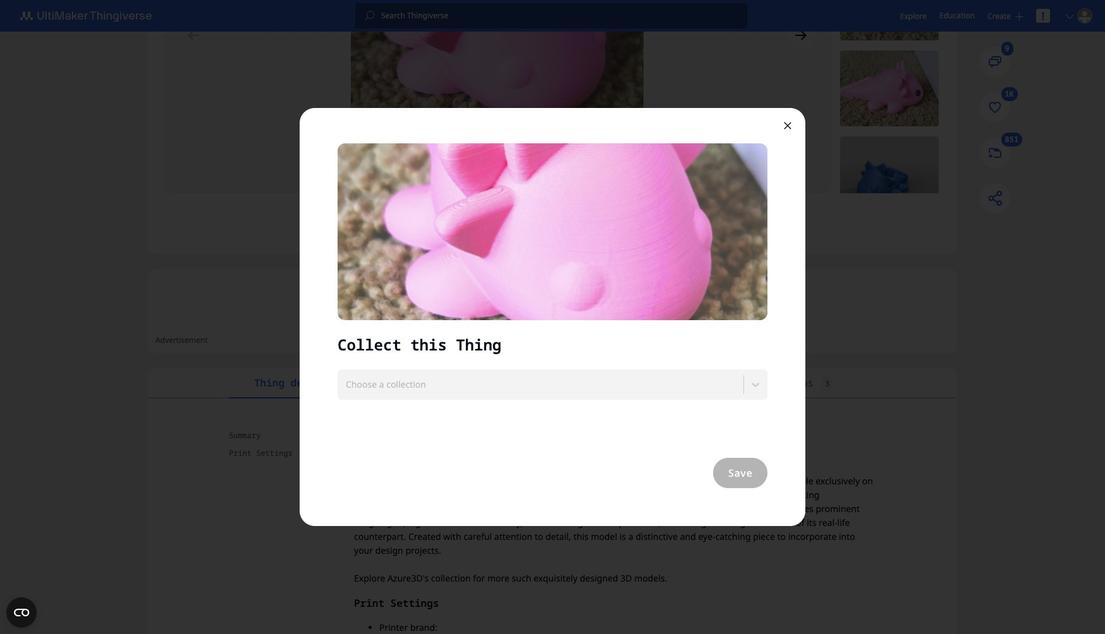 Task type: vqa. For each thing, say whether or not it's contained in the screenshot.
Favorites
no



Task type: describe. For each thing, give the bounding box(es) containing it.
1 vertical spatial design
[[375, 545, 403, 557]]

report
[[545, 217, 582, 231]]

! link
[[1036, 8, 1050, 23]]

makerbot logo image
[[13, 8, 167, 23]]

life
[[838, 517, 850, 529]]

careful
[[464, 531, 492, 543]]

of up printables.com.
[[453, 475, 462, 487]]

attention
[[494, 531, 532, 543]]

the
[[717, 503, 732, 515]]

report thing link
[[530, 209, 652, 239]]

the down 'the'
[[709, 517, 723, 529]]

:
[[435, 622, 437, 634]]

counterpart.
[[354, 531, 406, 543]]

axolotl
[[748, 503, 777, 515]]

explore button
[[900, 10, 927, 21]]

1 vertical spatial into
[[839, 531, 855, 543]]

files
[[398, 376, 428, 390]]

make
[[385, 217, 409, 231]]

avatar image
[[1077, 8, 1093, 23]]

1 vertical spatial model
[[594, 489, 620, 501]]

such
[[512, 573, 531, 585]]

save button
[[713, 458, 768, 489]]

choose a collection
[[346, 379, 426, 391]]

thing
[[588, 217, 618, 231]]

9
[[1005, 43, 1010, 54]]

2 thumbnail representing an image or video in the carousel image from the top
[[840, 51, 939, 126]]

unique
[[443, 503, 472, 515]]

thing details button
[[229, 369, 358, 399]]

body,
[[500, 517, 523, 529]]

textured
[[463, 517, 498, 529]]

exquisitely
[[534, 573, 578, 585]]

and up axolotl
[[756, 489, 772, 501]]

for inside delve into the splendor of home/interior design with the meticulously crafted 3d model of an axolotl, available exclusively on thangs.com and printables.com. this intricately designed model mirrors the striking appearance and interesting characteristics of the unique neotenic salamander, famous for its regenerative abilities. the 3d axolotl features prominent fringed gills, a gentle soft-textured body, and charming facial expressions, mimicking the delightful charm of its real-life counterpart. created with careful attention to detail, this model is a distinctive and eye-catching piece to incorporate into your design projects.
[[599, 503, 611, 515]]

of left an
[[720, 475, 728, 487]]

projects.
[[406, 545, 441, 557]]

printer brand :
[[379, 622, 437, 634]]

tip
[[671, 217, 689, 231]]

collect this thing
[[338, 334, 502, 355]]

thing inside 'dialog'
[[456, 334, 502, 355]]

characteristics
[[354, 503, 414, 515]]

1 vertical spatial print settings
[[354, 597, 439, 611]]

3 thumbnail representing an image or video in the carousel image from the top
[[840, 137, 939, 212]]

the left 'splendor'
[[398, 475, 412, 487]]

catching
[[716, 531, 751, 543]]

0 vertical spatial design
[[525, 475, 553, 487]]

eye-
[[698, 531, 716, 543]]

expressions,
[[610, 517, 661, 529]]

of up gentle
[[416, 503, 425, 515]]

famous
[[565, 503, 596, 515]]

!
[[1042, 8, 1045, 23]]

1 vertical spatial print
[[354, 597, 384, 611]]

1k
[[1005, 89, 1014, 100]]

summary button
[[229, 429, 324, 443]]

this
[[491, 489, 507, 501]]

thing inside button
[[254, 376, 285, 390]]

delightful
[[725, 517, 765, 529]]

axolotl,
[[744, 475, 775, 487]]

1 vertical spatial with
[[443, 531, 461, 543]]

regenerative
[[625, 503, 678, 515]]

plusicon image
[[1015, 12, 1024, 21]]

collect
[[338, 334, 401, 355]]

search control image
[[365, 11, 375, 21]]

post
[[343, 217, 367, 231]]

meticulously
[[591, 475, 644, 487]]

education
[[940, 10, 975, 21]]

of down features
[[796, 517, 805, 529]]

1 vertical spatial 3d
[[734, 503, 746, 515]]

prominent
[[816, 503, 860, 515]]

0 vertical spatial into
[[380, 475, 396, 487]]

gentle
[[415, 517, 442, 529]]

mirrors
[[622, 489, 653, 501]]

features
[[779, 503, 814, 515]]

designer
[[695, 217, 744, 231]]

files button
[[358, 369, 488, 399]]

1 to from the left
[[535, 531, 543, 543]]

0 horizontal spatial its
[[613, 503, 623, 515]]

post a make link
[[327, 209, 443, 239]]

piece
[[753, 531, 775, 543]]

collect this thing dialog
[[300, 108, 806, 527]]

save
[[728, 467, 752, 481]]

is
[[620, 531, 626, 543]]

print inside button
[[229, 448, 252, 459]]

0 vertical spatial model
[[691, 475, 718, 487]]

0 horizontal spatial for
[[473, 573, 485, 585]]

facial
[[586, 517, 607, 529]]

2 to from the left
[[777, 531, 786, 543]]

available
[[777, 475, 814, 487]]

open widget image
[[6, 598, 37, 628]]

crafted
[[646, 475, 675, 487]]

explore for explore button
[[900, 10, 927, 21]]

appearance
[[705, 489, 754, 501]]

charming
[[543, 517, 583, 529]]

advertisement
[[156, 335, 208, 346]]

real-
[[819, 517, 838, 529]]

created
[[408, 531, 441, 543]]

abilities.
[[680, 503, 714, 515]]

delve into the splendor of home/interior design with the meticulously crafted 3d model of an axolotl, available exclusively on thangs.com and printables.com. this intricately designed model mirrors the striking appearance and interesting characteristics of the unique neotenic salamander, famous for its regenerative abilities. the 3d axolotl features prominent fringed gills, a gentle soft-textured body, and charming facial expressions, mimicking the delightful charm of its real-life counterpart. created with careful attention to detail, this model is a distinctive and eye-catching piece to incorporate into your design projects.
[[354, 475, 875, 557]]

none text field inside collect this thing 'dialog'
[[346, 375, 348, 395]]

this inside delve into the splendor of home/interior design with the meticulously crafted 3d model of an axolotl, available exclusively on thangs.com and printables.com. this intricately designed model mirrors the striking appearance and interesting characteristics of the unique neotenic salamander, famous for its regenerative abilities. the 3d axolotl features prominent fringed gills, a gentle soft-textured body, and charming facial expressions, mimicking the delightful charm of its real-life counterpart. created with careful attention to detail, this model is a distinctive and eye-catching piece to incorporate into your design projects.
[[573, 531, 589, 543]]

1 horizontal spatial 3d
[[678, 475, 689, 487]]



Task type: locate. For each thing, give the bounding box(es) containing it.
collection
[[386, 379, 426, 391], [431, 573, 471, 585]]

1 horizontal spatial its
[[807, 517, 817, 529]]

delve
[[354, 475, 377, 487]]

soft-
[[444, 517, 463, 529]]

print down summary
[[229, 448, 252, 459]]

collection down collect this thing
[[386, 379, 426, 391]]

0 horizontal spatial settings
[[256, 448, 293, 459]]

with
[[555, 475, 573, 487], [443, 531, 461, 543]]

1 thumbnail representing an image or video in the carousel image from the top
[[840, 0, 939, 40]]

collection down projects.
[[431, 573, 471, 585]]

1 horizontal spatial into
[[839, 531, 855, 543]]

printables.com.
[[424, 489, 488, 501]]

explore down your
[[354, 573, 385, 585]]

0 horizontal spatial with
[[443, 531, 461, 543]]

design up intricately
[[525, 475, 553, 487]]

settings down summary button
[[256, 448, 293, 459]]

thing
[[456, 334, 502, 355], [254, 376, 285, 390]]

watch
[[462, 217, 493, 231]]

create button
[[988, 10, 1024, 21]]

design down counterpart.
[[375, 545, 403, 557]]

advertisement element
[[322, 277, 783, 334]]

this up files button at the left of page
[[410, 334, 447, 355]]

tip designer button
[[656, 209, 778, 239]]

with up the famous
[[555, 475, 573, 487]]

fringed
[[354, 517, 384, 529]]

0 vertical spatial collection
[[386, 379, 426, 391]]

more
[[487, 573, 510, 585]]

the
[[398, 475, 412, 487], [575, 475, 589, 487], [656, 489, 669, 501], [427, 503, 440, 515], [709, 517, 723, 529]]

1 vertical spatial this
[[573, 531, 589, 543]]

watch button
[[447, 209, 526, 239]]

the up the famous
[[575, 475, 589, 487]]

a right post
[[373, 217, 379, 231]]

0 horizontal spatial 3d
[[621, 573, 632, 585]]

gills,
[[387, 517, 406, 529]]

0 vertical spatial this
[[410, 334, 447, 355]]

a right the choose
[[379, 379, 384, 391]]

for
[[599, 503, 611, 515], [473, 573, 485, 585]]

carousel image representing the 3d design. either an user-provided picture or a 3d render. image
[[163, 0, 831, 193]]

a right is
[[628, 531, 633, 543]]

design
[[525, 475, 553, 487], [375, 545, 403, 557]]

2 horizontal spatial 3d
[[734, 503, 746, 515]]

this
[[410, 334, 447, 355], [573, 531, 589, 543]]

this down facial at the right of page
[[573, 531, 589, 543]]

0 vertical spatial settings
[[256, 448, 293, 459]]

0 vertical spatial print settings
[[229, 448, 293, 459]]

to down charm
[[777, 531, 786, 543]]

0 vertical spatial its
[[613, 503, 623, 515]]

3
[[825, 379, 830, 389]]

splendor
[[414, 475, 451, 487]]

thangs.com
[[354, 489, 403, 501]]

settings up 'printer brand :'
[[390, 597, 439, 611]]

explore
[[900, 10, 927, 21], [354, 573, 385, 585]]

0 vertical spatial thumbnail representing an image or video in the carousel image
[[840, 0, 939, 40]]

and
[[405, 489, 421, 501], [756, 489, 772, 501], [525, 517, 541, 529], [680, 531, 696, 543]]

interesting
[[775, 489, 820, 501]]

its
[[613, 503, 623, 515], [807, 517, 817, 529]]

a inside collect this thing 'dialog'
[[379, 379, 384, 391]]

3d up striking
[[678, 475, 689, 487]]

into
[[380, 475, 396, 487], [839, 531, 855, 543]]

0 vertical spatial with
[[555, 475, 573, 487]]

0 vertical spatial thing
[[456, 334, 502, 355]]

collection for a
[[386, 379, 426, 391]]

1 vertical spatial for
[[473, 573, 485, 585]]

create
[[988, 10, 1011, 21]]

explore for explore azure3d's collection for more such exquisitely designed 3d models.
[[354, 573, 385, 585]]

3d up delightful
[[734, 503, 746, 515]]

851
[[1005, 134, 1019, 145]]

1 horizontal spatial with
[[555, 475, 573, 487]]

with down soft- on the left of page
[[443, 531, 461, 543]]

0 horizontal spatial thing
[[254, 376, 285, 390]]

0 vertical spatial 3d
[[678, 475, 689, 487]]

for up facial at the right of page
[[599, 503, 611, 515]]

print settings button
[[229, 447, 324, 461]]

details
[[291, 376, 333, 390]]

0 vertical spatial print
[[229, 448, 252, 459]]

Search Thingiverse text field
[[375, 11, 747, 21]]

collection for azure3d's
[[431, 573, 471, 585]]

the down 'crafted'
[[656, 489, 669, 501]]

1 vertical spatial settings
[[390, 597, 439, 611]]

designed up the famous
[[553, 489, 591, 501]]

1 vertical spatial collection
[[431, 573, 471, 585]]

detail,
[[546, 531, 571, 543]]

explore azure3d's collection for more such exquisitely designed 3d models.
[[354, 573, 667, 585]]

incorporate
[[788, 531, 837, 543]]

neotenic
[[474, 503, 510, 515]]

1 vertical spatial designed
[[580, 573, 618, 585]]

and down 'splendor'
[[405, 489, 421, 501]]

striking
[[672, 489, 703, 501]]

0 vertical spatial explore
[[900, 10, 927, 21]]

0 vertical spatial for
[[599, 503, 611, 515]]

0 horizontal spatial collection
[[386, 379, 426, 391]]

model down meticulously
[[594, 489, 620, 501]]

choose
[[346, 379, 377, 391]]

0 horizontal spatial print settings
[[229, 448, 293, 459]]

to
[[535, 531, 543, 543], [777, 531, 786, 543]]

education link
[[940, 9, 975, 23]]

0 vertical spatial designed
[[553, 489, 591, 501]]

model up striking
[[691, 475, 718, 487]]

print settings down summary button
[[229, 448, 293, 459]]

report thing
[[545, 217, 618, 231]]

print settings
[[229, 448, 293, 459], [354, 597, 439, 611]]

its up incorporate
[[807, 517, 817, 529]]

printer
[[379, 622, 408, 634]]

brand
[[410, 622, 435, 634]]

into down 'life'
[[839, 531, 855, 543]]

and down mimicking
[[680, 531, 696, 543]]

print
[[229, 448, 252, 459], [354, 597, 384, 611]]

tip designer
[[671, 217, 744, 231]]

on
[[862, 475, 873, 487]]

1 horizontal spatial for
[[599, 503, 611, 515]]

1 vertical spatial explore
[[354, 573, 385, 585]]

its up the expressions,
[[613, 503, 623, 515]]

1 horizontal spatial collection
[[431, 573, 471, 585]]

None text field
[[346, 375, 348, 395]]

print up printer
[[354, 597, 384, 611]]

salamander,
[[512, 503, 563, 515]]

azure3d's
[[388, 573, 429, 585]]

thing details
[[254, 376, 333, 390]]

this inside 'dialog'
[[410, 334, 447, 355]]

1 vertical spatial thing
[[254, 376, 285, 390]]

1 horizontal spatial print
[[354, 597, 384, 611]]

1 vertical spatial thumbnail representing an image or video in the carousel image
[[840, 51, 939, 126]]

into up thangs.com
[[380, 475, 396, 487]]

explore left education link
[[900, 10, 927, 21]]

0 horizontal spatial this
[[410, 334, 447, 355]]

your
[[354, 545, 373, 557]]

a inside post a make "link"
[[373, 217, 379, 231]]

print settings inside button
[[229, 448, 293, 459]]

summary
[[229, 431, 261, 441]]

home/interior
[[464, 475, 522, 487]]

1 horizontal spatial thing
[[456, 334, 502, 355]]

exclusively
[[816, 475, 860, 487]]

2 vertical spatial thumbnail representing an image or video in the carousel image
[[840, 137, 939, 212]]

3d
[[678, 475, 689, 487], [734, 503, 746, 515], [621, 573, 632, 585]]

1 horizontal spatial design
[[525, 475, 553, 487]]

0 horizontal spatial explore
[[354, 573, 385, 585]]

mimicking
[[664, 517, 707, 529]]

0 horizontal spatial print
[[229, 448, 252, 459]]

of
[[453, 475, 462, 487], [720, 475, 728, 487], [416, 503, 425, 515], [796, 517, 805, 529]]

charm
[[767, 517, 794, 529]]

1 vertical spatial its
[[807, 517, 817, 529]]

print settings up printer
[[354, 597, 439, 611]]

0 horizontal spatial into
[[380, 475, 396, 487]]

1 horizontal spatial to
[[777, 531, 786, 543]]

designed inside delve into the splendor of home/interior design with the meticulously crafted 3d model of an axolotl, available exclusively on thangs.com and printables.com. this intricately designed model mirrors the striking appearance and interesting characteristics of the unique neotenic salamander, famous for its regenerative abilities. the 3d axolotl features prominent fringed gills, a gentle soft-textured body, and charming facial expressions, mimicking the delightful charm of its real-life counterpart. created with careful attention to detail, this model is a distinctive and eye-catching piece to incorporate into your design projects.
[[553, 489, 591, 501]]

settings
[[256, 448, 293, 459], [390, 597, 439, 611]]

model down facial at the right of page
[[591, 531, 617, 543]]

1 horizontal spatial explore
[[900, 10, 927, 21]]

2 vertical spatial 3d
[[621, 573, 632, 585]]

settings inside button
[[256, 448, 293, 459]]

to left detail,
[[535, 531, 543, 543]]

post a make
[[343, 217, 409, 231]]

model
[[691, 475, 718, 487], [594, 489, 620, 501], [591, 531, 617, 543]]

apps
[[790, 376, 814, 390]]

collection inside collect this thing 'dialog'
[[386, 379, 426, 391]]

0 horizontal spatial to
[[535, 531, 543, 543]]

the up gentle
[[427, 503, 440, 515]]

0 horizontal spatial design
[[375, 545, 403, 557]]

thumbnail representing an image or video in the carousel image
[[840, 0, 939, 40], [840, 51, 939, 126], [840, 137, 939, 212]]

intricately
[[510, 489, 551, 501]]

1 horizontal spatial settings
[[390, 597, 439, 611]]

for left the more
[[473, 573, 485, 585]]

and down salamander,
[[525, 517, 541, 529]]

3d left models. on the right bottom of page
[[621, 573, 632, 585]]

2 vertical spatial model
[[591, 531, 617, 543]]

a right gills,
[[408, 517, 413, 529]]

designed right 'exquisitely'
[[580, 573, 618, 585]]

1 horizontal spatial print settings
[[354, 597, 439, 611]]

1 horizontal spatial this
[[573, 531, 589, 543]]

distinctive
[[636, 531, 678, 543]]



